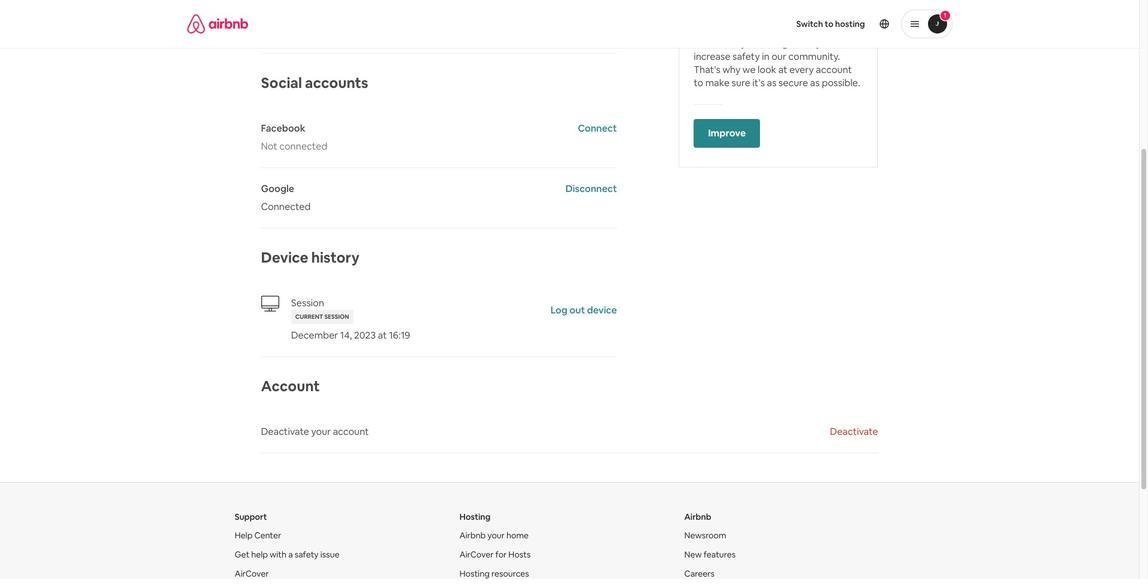 Task type: vqa. For each thing, say whether or not it's contained in the screenshot.
second the Nov from the right
no



Task type: locate. For each thing, give the bounding box(es) containing it.
0 horizontal spatial airbnb
[[460, 530, 486, 541]]

to
[[825, 19, 834, 29], [828, 37, 838, 50], [694, 77, 704, 89]]

1 vertical spatial at
[[378, 329, 387, 342]]

deactivate for deactivate your account
[[261, 425, 309, 438]]

look
[[758, 63, 777, 76]]

1 horizontal spatial account
[[717, 14, 755, 27]]

0 horizontal spatial safety
[[295, 549, 319, 560]]

desktop device image
[[261, 294, 279, 312]]

as right it's
[[768, 77, 777, 89]]

1 deactivate from the left
[[261, 425, 309, 438]]

0 vertical spatial airbnb
[[685, 512, 712, 522]]

1 horizontal spatial safety
[[733, 50, 760, 63]]

0 vertical spatial at
[[779, 63, 788, 76]]

0 horizontal spatial deactivate
[[261, 425, 309, 438]]

log out device
[[551, 304, 617, 317]]

help
[[235, 530, 253, 541]]

improve button
[[694, 119, 761, 148]]

safety up we
[[733, 50, 760, 63]]

account
[[717, 14, 755, 27], [817, 63, 853, 76], [333, 425, 369, 438]]

0 horizontal spatial your
[[311, 425, 331, 438]]

features
[[704, 549, 736, 560]]

deactivate for deactivate link in the right bottom of the page
[[831, 425, 879, 438]]

2023
[[354, 329, 376, 342]]

a
[[289, 549, 293, 560]]

2 deactivate from the left
[[831, 425, 879, 438]]

to down that's
[[694, 77, 704, 89]]

ways
[[804, 37, 826, 50]]

not connected
[[261, 140, 328, 153]]

0 horizontal spatial at
[[378, 329, 387, 342]]

low
[[799, 14, 818, 27]]

get help with a safety issue
[[235, 549, 340, 560]]

as down every
[[811, 77, 820, 89]]

session
[[325, 313, 349, 321]]

0 vertical spatial account
[[717, 14, 755, 27]]

facebook
[[261, 122, 306, 135]]

december 14, 2023 at 16:19
[[291, 329, 411, 342]]

1 horizontal spatial at
[[779, 63, 788, 76]]

safety right "a"
[[295, 549, 319, 560]]

2 vertical spatial account
[[333, 425, 369, 438]]

airbnb for airbnb your home
[[460, 530, 486, 541]]

deactivate link
[[831, 425, 879, 438]]

switch to hosting
[[797, 19, 866, 29]]

1 horizontal spatial deactivate
[[831, 425, 879, 438]]

airbnb
[[685, 512, 712, 522], [460, 530, 486, 541]]

1 vertical spatial airbnb
[[460, 530, 486, 541]]

1 vertical spatial your
[[488, 530, 505, 541]]

0 horizontal spatial as
[[768, 77, 777, 89]]

at
[[779, 63, 788, 76], [378, 329, 387, 342]]

0 vertical spatial safety
[[733, 50, 760, 63]]

your
[[311, 425, 331, 438], [488, 530, 505, 541]]

2 as from the left
[[811, 77, 820, 89]]

switch to hosting link
[[790, 11, 873, 37]]

safety
[[733, 50, 760, 63], [295, 549, 319, 560]]

account
[[261, 377, 320, 396]]

home
[[507, 530, 529, 541]]

every
[[790, 63, 815, 76]]

airbnb down hosting
[[460, 530, 486, 541]]

we
[[743, 63, 756, 76]]

account inside we're always working on ways to increase safety in our community. that's why we look at every account to make sure it's as secure as possible.
[[817, 63, 853, 76]]

security:
[[757, 14, 797, 27]]

0 vertical spatial to
[[825, 19, 834, 29]]

1 vertical spatial account
[[817, 63, 853, 76]]

we're always working on ways to increase safety in our community. that's why we look at every account to make sure it's as secure as possible.
[[694, 37, 861, 89]]

support
[[235, 512, 267, 522]]

your for deactivate
[[311, 425, 331, 438]]

connect
[[578, 122, 617, 135]]

1 horizontal spatial your
[[488, 530, 505, 541]]

1
[[944, 11, 947, 19]]

airbnb up newsroom
[[685, 512, 712, 522]]

for
[[496, 549, 507, 560]]

your for airbnb
[[488, 530, 505, 541]]

to right ways
[[828, 37, 838, 50]]

accounts
[[305, 74, 369, 92]]

at down our on the top right of the page
[[779, 63, 788, 76]]

with
[[270, 549, 287, 560]]

0 vertical spatial your
[[311, 425, 331, 438]]

profile element
[[584, 0, 953, 48]]

1 button
[[902, 10, 953, 38]]

1 horizontal spatial as
[[811, 77, 820, 89]]

google
[[261, 183, 294, 195]]

as
[[768, 77, 777, 89], [811, 77, 820, 89]]

it's
[[753, 77, 765, 89]]

social
[[261, 74, 302, 92]]

0 horizontal spatial account
[[333, 425, 369, 438]]

your up aircover for hosts link
[[488, 530, 505, 541]]

2 horizontal spatial account
[[817, 63, 853, 76]]

airbnb your home
[[460, 530, 529, 541]]

your account security: low
[[694, 14, 818, 27]]

new
[[685, 549, 702, 560]]

make
[[706, 77, 730, 89]]

in
[[763, 50, 770, 63]]

to right the switch
[[825, 19, 834, 29]]

at left 16:19
[[378, 329, 387, 342]]

connect button
[[578, 122, 617, 135]]

help center
[[235, 530, 281, 541]]

current
[[295, 313, 323, 321]]

your down account
[[311, 425, 331, 438]]

log
[[551, 304, 568, 317]]

14,
[[340, 329, 352, 342]]

deactivate
[[261, 425, 309, 438], [831, 425, 879, 438]]

1 horizontal spatial airbnb
[[685, 512, 712, 522]]

device history
[[261, 248, 360, 267]]

2 vertical spatial to
[[694, 77, 704, 89]]

working
[[753, 37, 789, 50]]

hosts
[[509, 549, 531, 560]]



Task type: describe. For each thing, give the bounding box(es) containing it.
at inside we're always working on ways to increase safety in our community. that's why we look at every account to make sure it's as secure as possible.
[[779, 63, 788, 76]]

help center link
[[235, 530, 281, 541]]

new features link
[[685, 549, 736, 560]]

1 vertical spatial safety
[[295, 549, 319, 560]]

connected
[[261, 200, 311, 213]]

to inside switch to hosting link
[[825, 19, 834, 29]]

connected
[[280, 140, 328, 153]]

out
[[570, 304, 586, 317]]

always
[[722, 37, 751, 50]]

hosting
[[836, 19, 866, 29]]

airbnb for airbnb
[[685, 512, 712, 522]]

not
[[261, 140, 278, 153]]

device
[[588, 304, 617, 317]]

center
[[255, 530, 281, 541]]

safety inside we're always working on ways to increase safety in our community. that's why we look at every account to make sure it's as secure as possible.
[[733, 50, 760, 63]]

increase
[[694, 50, 731, 63]]

16:19
[[389, 329, 411, 342]]

1 vertical spatial to
[[828, 37, 838, 50]]

help
[[251, 549, 268, 560]]

1 as from the left
[[768, 77, 777, 89]]

possible.
[[822, 77, 861, 89]]

get
[[235, 549, 250, 560]]

aircover for hosts link
[[460, 549, 531, 560]]

disconnect button
[[566, 183, 617, 196]]

december
[[291, 329, 338, 342]]

log out device button
[[551, 304, 617, 317]]

newsroom
[[685, 530, 727, 541]]

we're
[[694, 37, 720, 50]]

on
[[791, 37, 802, 50]]

session
[[291, 297, 324, 309]]

deactivate your account
[[261, 425, 369, 438]]

new features
[[685, 549, 736, 560]]

improve
[[709, 127, 747, 139]]

secure
[[779, 77, 809, 89]]

get help with a safety issue link
[[235, 549, 340, 560]]

session current session
[[291, 297, 349, 321]]

issue
[[321, 549, 340, 560]]

newsroom link
[[685, 530, 727, 541]]

social accounts
[[261, 74, 369, 92]]

switch
[[797, 19, 824, 29]]

device
[[261, 248, 309, 267]]

why
[[723, 63, 741, 76]]

our
[[772, 50, 787, 63]]

your
[[694, 14, 715, 27]]

disconnect
[[566, 183, 617, 195]]

that's
[[694, 63, 721, 76]]

history
[[312, 248, 360, 267]]

sure
[[732, 77, 751, 89]]

hosting
[[460, 512, 491, 522]]

aircover for hosts
[[460, 549, 531, 560]]

airbnb your home link
[[460, 530, 529, 541]]

community.
[[789, 50, 841, 63]]

aircover
[[460, 549, 494, 560]]



